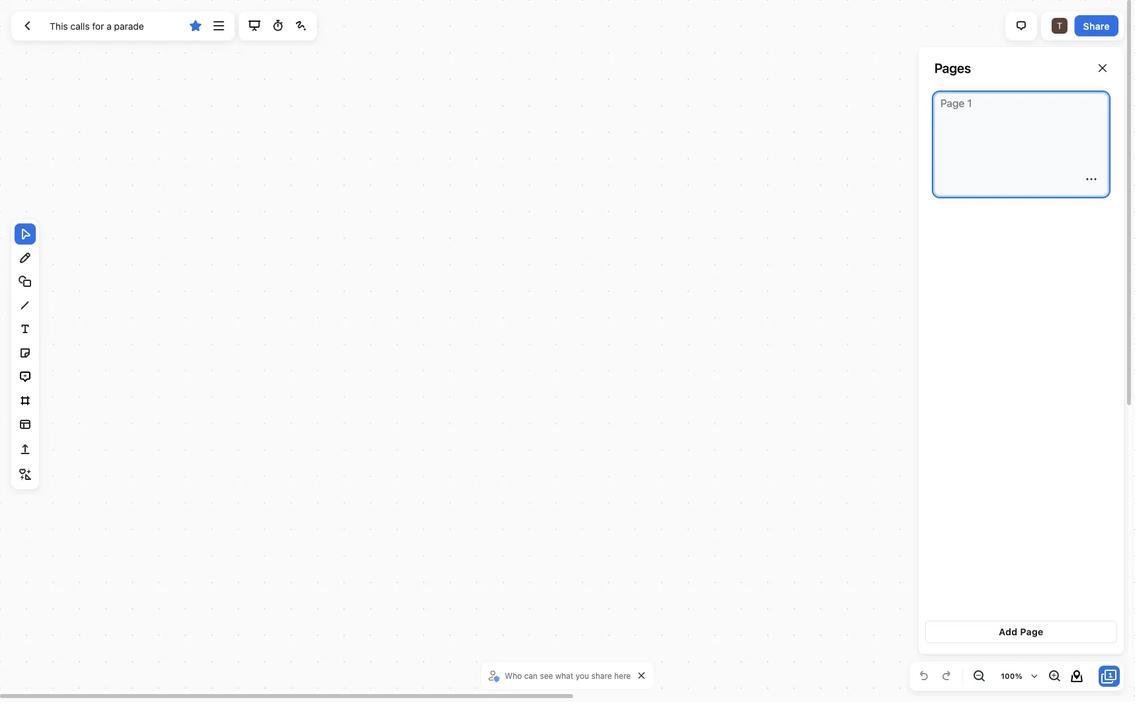 Task type: locate. For each thing, give the bounding box(es) containing it.
share
[[591, 672, 612, 681]]

add page button
[[925, 622, 1117, 644]]

1
[[967, 97, 972, 110]]

page right add in the bottom right of the page
[[1020, 627, 1044, 638]]

0 horizontal spatial page
[[941, 97, 965, 110]]

0 vertical spatial page
[[941, 97, 965, 110]]

100
[[1001, 673, 1015, 681]]

page left the 1
[[941, 97, 965, 110]]

see
[[540, 672, 553, 681]]

100 %
[[1001, 673, 1023, 681]]

more image
[[1084, 171, 1099, 187]]

1 horizontal spatial page
[[1020, 627, 1044, 638]]

more options image
[[211, 18, 227, 34]]

Document name text field
[[40, 15, 183, 36]]

who
[[505, 672, 522, 681]]

here
[[614, 672, 631, 681]]

more tools image
[[17, 467, 33, 483]]

share
[[1083, 20, 1110, 31]]

page 1 button
[[935, 93, 1108, 196]]

mini map image
[[1069, 669, 1085, 685]]

page preview element
[[935, 94, 1107, 195]]

upload pdfs and images image
[[17, 442, 33, 458]]

page
[[941, 97, 965, 110], [1020, 627, 1044, 638]]

1 vertical spatial page
[[1020, 627, 1044, 638]]



Task type: vqa. For each thing, say whether or not it's contained in the screenshot.
Add Page Button at the bottom of page
yes



Task type: describe. For each thing, give the bounding box(es) containing it.
can
[[524, 672, 538, 681]]

what
[[555, 672, 573, 681]]

%
[[1015, 673, 1023, 681]]

zoom in image
[[1046, 669, 1062, 685]]

laser image
[[293, 18, 309, 34]]

page 1
[[941, 97, 972, 110]]

add page
[[999, 627, 1044, 638]]

dashboard image
[[19, 18, 35, 34]]

pages image
[[1101, 669, 1117, 685]]

share button
[[1075, 15, 1119, 36]]

present image
[[247, 18, 263, 34]]

who can see what you share here button
[[486, 667, 634, 686]]

comment panel image
[[1013, 18, 1029, 34]]

page inside 'button'
[[941, 97, 965, 110]]

pages
[[935, 60, 971, 76]]

page inside button
[[1020, 627, 1044, 638]]

unstar this whiteboard image
[[188, 18, 203, 34]]

you
[[576, 672, 589, 681]]

add
[[999, 627, 1018, 638]]

timer image
[[270, 18, 286, 34]]

who can see what you share here
[[505, 672, 631, 681]]

zoom out image
[[971, 669, 987, 685]]

templates image
[[17, 417, 33, 433]]



